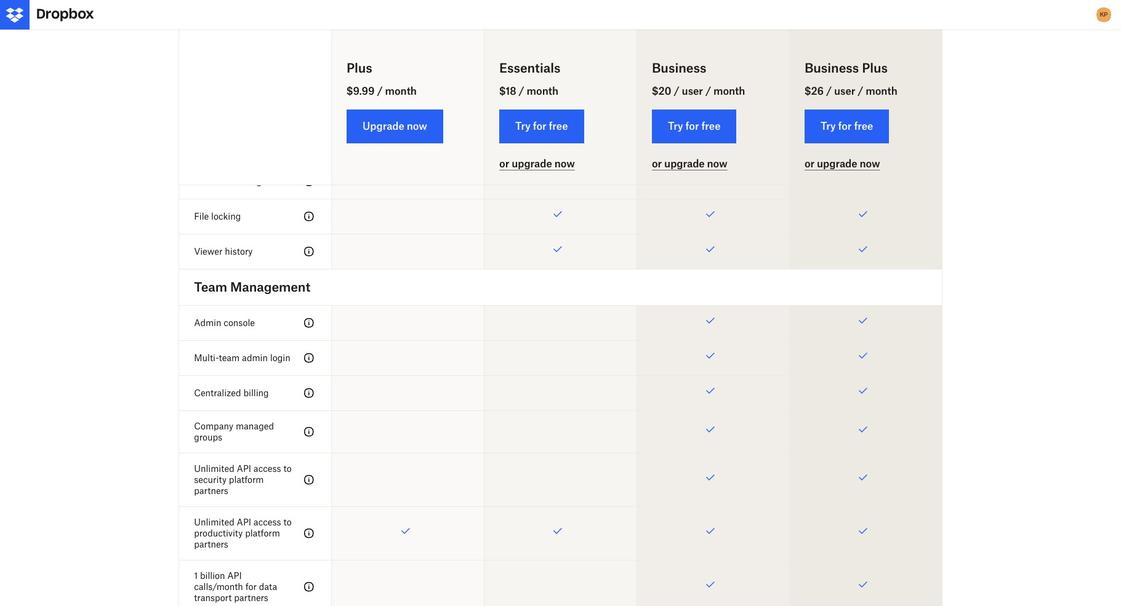 Task type: vqa. For each thing, say whether or not it's contained in the screenshot.
1st To from the bottom
yes



Task type: locate. For each thing, give the bounding box(es) containing it.
billing
[[244, 388, 269, 399]]

api
[[237, 464, 251, 474], [237, 518, 251, 528], [227, 571, 242, 582]]

standard image for 1 billion api calls/month for data transport partners
[[302, 580, 317, 595]]

standard image for viewer history
[[302, 245, 317, 260]]

3 try for free from the left
[[821, 120, 874, 132]]

3 free from the left
[[855, 120, 874, 132]]

standard image for file locking
[[302, 210, 317, 224]]

2 horizontal spatial or upgrade now
[[805, 158, 881, 170]]

or
[[500, 158, 510, 170], [652, 158, 662, 170], [805, 158, 815, 170]]

platform inside unlimited api access to security platform partners
[[229, 475, 264, 486]]

api up productivity
[[237, 518, 251, 528]]

user down 'business plus'
[[835, 85, 856, 97]]

$26 / user / month
[[805, 85, 898, 97]]

free down $26 / user / month
[[855, 120, 874, 132]]

sharing
[[231, 176, 262, 187]]

try for third try for free link
[[821, 120, 836, 132]]

multi-
[[194, 353, 219, 364]]

1
[[194, 571, 198, 582]]

free down $20 / user / month
[[702, 120, 721, 132]]

to
[[284, 464, 292, 474], [284, 518, 292, 528]]

1 user from the left
[[682, 85, 703, 97]]

1 or from the left
[[500, 158, 510, 170]]

0 horizontal spatial business
[[652, 60, 707, 76]]

unlimited api access to productivity platform partners
[[194, 518, 292, 550]]

standard image for branded sharing
[[302, 174, 317, 189]]

3 or from the left
[[805, 158, 815, 170]]

0 vertical spatial api
[[237, 464, 251, 474]]

1 access from the top
[[254, 464, 281, 474]]

to inside unlimited api access to security platform partners
[[284, 464, 292, 474]]

not included image
[[332, 165, 484, 199], [332, 200, 484, 234], [332, 235, 484, 269], [332, 306, 484, 341], [485, 306, 637, 341], [332, 341, 484, 376], [485, 341, 637, 376], [332, 377, 484, 411], [485, 377, 637, 411], [332, 412, 484, 454], [485, 412, 637, 454], [332, 454, 484, 507], [485, 454, 637, 507], [332, 561, 484, 607], [485, 561, 637, 607]]

try for free link down $26 / user / month
[[805, 110, 890, 144]]

2 vertical spatial api
[[227, 571, 242, 582]]

1 horizontal spatial or upgrade now link
[[652, 158, 728, 170]]

/ for $9.99
[[377, 85, 383, 97]]

standard image for company managed groups
[[302, 425, 317, 440]]

2 upgrade from the left
[[665, 158, 705, 170]]

business up the $20
[[652, 60, 707, 76]]

2 to from the top
[[284, 518, 292, 528]]

partners for productivity
[[194, 540, 228, 550]]

team
[[219, 353, 240, 364]]

access for unlimited api access to productivity platform partners
[[254, 518, 281, 528]]

1 business from the left
[[652, 60, 707, 76]]

2 standard image from the top
[[302, 210, 317, 224]]

1 or upgrade now link from the left
[[500, 158, 575, 170]]

try down $18 / month
[[516, 120, 531, 132]]

2 horizontal spatial or upgrade now link
[[805, 158, 881, 170]]

1 try for free from the left
[[516, 120, 568, 132]]

platform inside unlimited api access to productivity platform partners
[[245, 529, 280, 539]]

or upgrade now link
[[500, 158, 575, 170], [652, 158, 728, 170], [805, 158, 881, 170]]

1 to from the top
[[284, 464, 292, 474]]

branded
[[194, 176, 229, 187]]

1 vertical spatial access
[[254, 518, 281, 528]]

api up calls/month
[[227, 571, 242, 582]]

upgrade now link
[[347, 110, 443, 144]]

3 or upgrade now link from the left
[[805, 158, 881, 170]]

1 try from the left
[[516, 120, 531, 132]]

partners inside the 1 billion api calls/month for data transport partners
[[234, 593, 269, 604]]

try for free link down $20 / user / month
[[652, 110, 737, 144]]

2 business from the left
[[805, 60, 859, 76]]

1 vertical spatial partners
[[194, 540, 228, 550]]

free down $18 / month
[[549, 120, 568, 132]]

groups
[[194, 433, 222, 443]]

0 vertical spatial unlimited
[[194, 464, 235, 474]]

1 horizontal spatial try
[[668, 120, 684, 132]]

admin console
[[194, 318, 255, 328]]

3 try from the left
[[821, 120, 836, 132]]

included element
[[790, 165, 942, 199]]

2 user from the left
[[835, 85, 856, 97]]

1 horizontal spatial user
[[835, 85, 856, 97]]

1 unlimited from the top
[[194, 464, 235, 474]]

for for third try for free link
[[839, 120, 852, 132]]

upgrade now
[[363, 120, 427, 132]]

3 / from the left
[[674, 85, 680, 97]]

try for free down $18 / month
[[516, 120, 568, 132]]

0 vertical spatial platform
[[229, 475, 264, 486]]

productivity
[[194, 529, 243, 539]]

0 horizontal spatial try for free
[[516, 120, 568, 132]]

1 / from the left
[[377, 85, 383, 97]]

standard image for unlimited api access to productivity platform partners
[[302, 527, 317, 542]]

standard image for multi-team admin login
[[302, 351, 317, 366]]

2 unlimited from the top
[[194, 518, 235, 528]]

try for free link
[[500, 110, 584, 144], [652, 110, 737, 144], [805, 110, 890, 144]]

0 horizontal spatial try for free link
[[500, 110, 584, 144]]

partners inside unlimited api access to productivity platform partners
[[194, 540, 228, 550]]

for
[[533, 120, 547, 132], [686, 120, 699, 132], [839, 120, 852, 132], [246, 582, 257, 593]]

0 horizontal spatial free
[[549, 120, 568, 132]]

platform
[[229, 475, 264, 486], [245, 529, 280, 539]]

standard image right managed
[[302, 425, 317, 440]]

2 horizontal spatial try
[[821, 120, 836, 132]]

0 horizontal spatial or
[[500, 158, 510, 170]]

0 horizontal spatial user
[[682, 85, 703, 97]]

1 vertical spatial to
[[284, 518, 292, 528]]

2 horizontal spatial or
[[805, 158, 815, 170]]

5 / from the left
[[827, 85, 832, 97]]

unlimited
[[194, 464, 235, 474], [194, 518, 235, 528]]

2 horizontal spatial upgrade
[[817, 158, 858, 170]]

2 access from the top
[[254, 518, 281, 528]]

1 plus from the left
[[347, 60, 373, 76]]

2 / from the left
[[519, 85, 525, 97]]

partners down data
[[234, 593, 269, 604]]

3 upgrade from the left
[[817, 158, 858, 170]]

plus
[[347, 60, 373, 76], [862, 60, 888, 76]]

standard image for unlimited api access to security platform partners
[[302, 473, 317, 488]]

4 month from the left
[[866, 85, 898, 97]]

business
[[652, 60, 707, 76], [805, 60, 859, 76]]

2 horizontal spatial free
[[855, 120, 874, 132]]

access inside unlimited api access to security platform partners
[[254, 464, 281, 474]]

api for security
[[237, 464, 251, 474]]

unlimited up security
[[194, 464, 235, 474]]

user right the $20
[[682, 85, 703, 97]]

plus up $9.99
[[347, 60, 373, 76]]

1 horizontal spatial try for free
[[668, 120, 721, 132]]

5 standard image from the top
[[302, 386, 317, 401]]

try down $26
[[821, 120, 836, 132]]

user for $20
[[682, 85, 703, 97]]

team management
[[194, 280, 311, 295]]

viewer history
[[194, 247, 253, 257]]

1 vertical spatial platform
[[245, 529, 280, 539]]

access inside unlimited api access to productivity platform partners
[[254, 518, 281, 528]]

1 horizontal spatial try for free link
[[652, 110, 737, 144]]

2 try from the left
[[668, 120, 684, 132]]

try for free down $20 / user / month
[[668, 120, 721, 132]]

$18
[[500, 85, 517, 97]]

0 vertical spatial standard image
[[302, 351, 317, 366]]

now
[[407, 120, 427, 132], [555, 158, 575, 170], [707, 158, 728, 170], [860, 158, 881, 170]]

unlimited inside unlimited api access to productivity platform partners
[[194, 518, 235, 528]]

for down $20 / user / month
[[686, 120, 699, 132]]

0 vertical spatial access
[[254, 464, 281, 474]]

standard image right login
[[302, 351, 317, 366]]

partners
[[194, 486, 228, 497], [194, 540, 228, 550], [234, 593, 269, 604]]

$26
[[805, 85, 824, 97]]

1 vertical spatial unlimited
[[194, 518, 235, 528]]

try for free link down $18 / month
[[500, 110, 584, 144]]

1 vertical spatial api
[[237, 518, 251, 528]]

for inside the 1 billion api calls/month for data transport partners
[[246, 582, 257, 593]]

0 horizontal spatial upgrade
[[512, 158, 552, 170]]

1 horizontal spatial or
[[652, 158, 662, 170]]

or upgrade now
[[500, 158, 575, 170], [652, 158, 728, 170], [805, 158, 881, 170]]

$20 / user / month
[[652, 85, 746, 97]]

0 vertical spatial to
[[284, 464, 292, 474]]

or upgrade now link for second try for free link
[[652, 158, 728, 170]]

to inside unlimited api access to productivity platform partners
[[284, 518, 292, 528]]

admin
[[242, 353, 268, 364]]

access down unlimited api access to security platform partners
[[254, 518, 281, 528]]

try down the $20
[[668, 120, 684, 132]]

unlimited up productivity
[[194, 518, 235, 528]]

partners down productivity
[[194, 540, 228, 550]]

/ for $20
[[674, 85, 680, 97]]

for down $26 / user / month
[[839, 120, 852, 132]]

0 horizontal spatial try
[[516, 120, 531, 132]]

1 horizontal spatial business
[[805, 60, 859, 76]]

access down managed
[[254, 464, 281, 474]]

1 horizontal spatial plus
[[862, 60, 888, 76]]

4 standard image from the top
[[302, 316, 317, 331]]

2 or upgrade now link from the left
[[652, 158, 728, 170]]

2 or from the left
[[652, 158, 662, 170]]

plus up $26 / user / month
[[862, 60, 888, 76]]

for left data
[[246, 582, 257, 593]]

access for unlimited api access to security platform partners
[[254, 464, 281, 474]]

free
[[549, 120, 568, 132], [702, 120, 721, 132], [855, 120, 874, 132]]

standard image
[[302, 351, 317, 366], [302, 425, 317, 440]]

2 standard image from the top
[[302, 425, 317, 440]]

3 try for free link from the left
[[805, 110, 890, 144]]

2 try for free from the left
[[668, 120, 721, 132]]

/ for $18
[[519, 85, 525, 97]]

1 upgrade from the left
[[512, 158, 552, 170]]

company
[[194, 422, 234, 432]]

1 horizontal spatial free
[[702, 120, 721, 132]]

month
[[385, 85, 417, 97], [527, 85, 559, 97], [714, 85, 746, 97], [866, 85, 898, 97]]

business up $26
[[805, 60, 859, 76]]

try for free down $26 / user / month
[[821, 120, 874, 132]]

3 month from the left
[[714, 85, 746, 97]]

1 standard image from the top
[[302, 351, 317, 366]]

api inside the 1 billion api calls/month for data transport partners
[[227, 571, 242, 582]]

0 horizontal spatial or upgrade now link
[[500, 158, 575, 170]]

1 horizontal spatial or upgrade now
[[652, 158, 728, 170]]

2 horizontal spatial try for free
[[821, 120, 874, 132]]

1 standard image from the top
[[302, 174, 317, 189]]

0 horizontal spatial plus
[[347, 60, 373, 76]]

partners down security
[[194, 486, 228, 497]]

6 standard image from the top
[[302, 473, 317, 488]]

for down $18 / month
[[533, 120, 547, 132]]

try
[[516, 120, 531, 132], [668, 120, 684, 132], [821, 120, 836, 132]]

platform right productivity
[[245, 529, 280, 539]]

unlimited inside unlimited api access to security platform partners
[[194, 464, 235, 474]]

upgrade for or upgrade now link related to third try for free link
[[817, 158, 858, 170]]

2 vertical spatial partners
[[234, 593, 269, 604]]

user
[[682, 85, 703, 97], [835, 85, 856, 97]]

1 horizontal spatial upgrade
[[665, 158, 705, 170]]

standard image
[[302, 174, 317, 189], [302, 210, 317, 224], [302, 245, 317, 260], [302, 316, 317, 331], [302, 386, 317, 401], [302, 473, 317, 488], [302, 527, 317, 542], [302, 580, 317, 595]]

api inside unlimited api access to security platform partners
[[237, 464, 251, 474]]

access
[[254, 464, 281, 474], [254, 518, 281, 528]]

or for or upgrade now link related to third try for free link
[[805, 158, 815, 170]]

team
[[194, 280, 227, 295]]

platform right security
[[229, 475, 264, 486]]

upgrade
[[512, 158, 552, 170], [665, 158, 705, 170], [817, 158, 858, 170]]

0 horizontal spatial or upgrade now
[[500, 158, 575, 170]]

partners inside unlimited api access to security platform partners
[[194, 486, 228, 497]]

api inside unlimited api access to productivity platform partners
[[237, 518, 251, 528]]

8 standard image from the top
[[302, 580, 317, 595]]

1 vertical spatial standard image
[[302, 425, 317, 440]]

to for unlimited api access to security platform partners
[[284, 464, 292, 474]]

try for free
[[516, 120, 568, 132], [668, 120, 721, 132], [821, 120, 874, 132]]

3 standard image from the top
[[302, 245, 317, 260]]

2 horizontal spatial try for free link
[[805, 110, 890, 144]]

/
[[377, 85, 383, 97], [519, 85, 525, 97], [674, 85, 680, 97], [706, 85, 711, 97], [827, 85, 832, 97], [858, 85, 864, 97]]

0 vertical spatial partners
[[194, 486, 228, 497]]

7 standard image from the top
[[302, 527, 317, 542]]

unlimited for security
[[194, 464, 235, 474]]

api down company managed groups
[[237, 464, 251, 474]]



Task type: describe. For each thing, give the bounding box(es) containing it.
essentials
[[500, 60, 561, 76]]

1 billion api calls/month for data transport partners
[[194, 571, 277, 604]]

platform for security
[[229, 475, 264, 486]]

calls/month
[[194, 582, 243, 593]]

$9.99
[[347, 85, 375, 97]]

login
[[270, 353, 291, 364]]

business for business plus
[[805, 60, 859, 76]]

upgrade for or upgrade now link corresponding to second try for free link
[[665, 158, 705, 170]]

kp button
[[1095, 5, 1114, 25]]

business for business
[[652, 60, 707, 76]]

security
[[194, 475, 227, 486]]

$9.99 / month
[[347, 85, 417, 97]]

2 try for free link from the left
[[652, 110, 737, 144]]

transport
[[194, 593, 232, 604]]

upgrade for or upgrade now link for first try for free link from left
[[512, 158, 552, 170]]

business plus
[[805, 60, 888, 76]]

to for unlimited api access to productivity platform partners
[[284, 518, 292, 528]]

management
[[230, 280, 311, 295]]

managed
[[236, 422, 274, 432]]

platform for productivity
[[245, 529, 280, 539]]

history
[[225, 247, 253, 257]]

6 / from the left
[[858, 85, 864, 97]]

2 month from the left
[[527, 85, 559, 97]]

admin
[[194, 318, 221, 328]]

viewer
[[194, 247, 223, 257]]

3 or upgrade now from the left
[[805, 158, 881, 170]]

company managed groups
[[194, 422, 274, 443]]

locking
[[211, 211, 241, 222]]

standard image for centralized billing
[[302, 386, 317, 401]]

standard image for admin console
[[302, 316, 317, 331]]

1 try for free link from the left
[[500, 110, 584, 144]]

for for first try for free link from left
[[533, 120, 547, 132]]

or for or upgrade now link for first try for free link from left
[[500, 158, 510, 170]]

user for $26
[[835, 85, 856, 97]]

try for second try for free link
[[668, 120, 684, 132]]

1 month from the left
[[385, 85, 417, 97]]

4 / from the left
[[706, 85, 711, 97]]

or upgrade now link for third try for free link
[[805, 158, 881, 170]]

2 free from the left
[[702, 120, 721, 132]]

unlimited api access to security platform partners
[[194, 464, 292, 497]]

or upgrade now link for first try for free link from left
[[500, 158, 575, 170]]

multi-team admin login
[[194, 353, 291, 364]]

try for first try for free link from left
[[516, 120, 531, 132]]

$20
[[652, 85, 672, 97]]

file locking
[[194, 211, 241, 222]]

or for or upgrade now link corresponding to second try for free link
[[652, 158, 662, 170]]

data
[[259, 582, 277, 593]]

2 or upgrade now from the left
[[652, 158, 728, 170]]

kp
[[1100, 10, 1108, 18]]

1 or upgrade now from the left
[[500, 158, 575, 170]]

for for second try for free link
[[686, 120, 699, 132]]

/ for $26
[[827, 85, 832, 97]]

2 plus from the left
[[862, 60, 888, 76]]

centralized billing
[[194, 388, 269, 399]]

partners for security
[[194, 486, 228, 497]]

branded sharing
[[194, 176, 262, 187]]

console
[[224, 318, 255, 328]]

file
[[194, 211, 209, 222]]

upgrade
[[363, 120, 405, 132]]

centralized
[[194, 388, 241, 399]]

api for productivity
[[237, 518, 251, 528]]

unlimited for productivity
[[194, 518, 235, 528]]

1 free from the left
[[549, 120, 568, 132]]

billion
[[200, 571, 225, 582]]

$18 / month
[[500, 85, 559, 97]]



